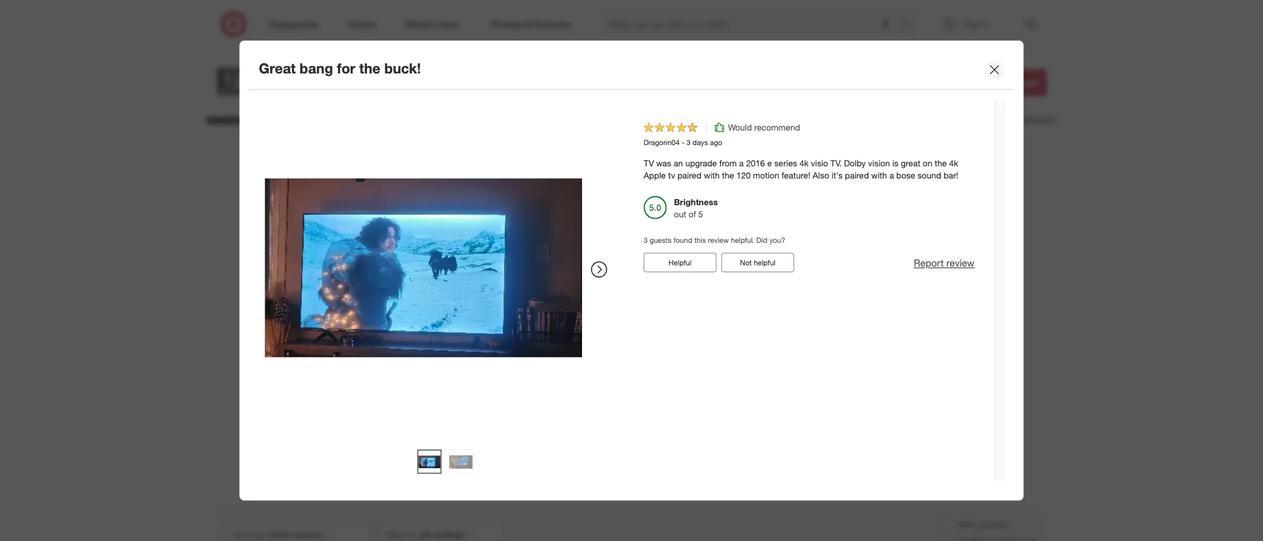 Task type: vqa. For each thing, say whether or not it's contained in the screenshot.
17 Questions
no



Task type: locate. For each thing, give the bounding box(es) containing it.
smart
[[447, 75, 475, 86]]

search button
[[895, 11, 924, 40]]

it's
[[832, 170, 843, 181]]

the right on
[[935, 158, 947, 168]]

review
[[708, 236, 729, 245], [947, 257, 975, 269]]

of inside the great bang for the buck! dialog
[[689, 209, 696, 219]]

4
[[423, 211, 427, 220]]

hisense down shop
[[275, 75, 312, 86]]

66
[[720, 233, 730, 245]]

star right 1
[[431, 245, 443, 254]]

4k
[[407, 75, 420, 86]]

bose
[[897, 170, 916, 181]]

1 horizontal spatial tv
[[644, 158, 654, 168]]

guest review image 1 of 2, full size image
[[265, 179, 582, 357], [417, 449, 442, 474]]

0 horizontal spatial -
[[529, 75, 533, 86]]

brightness out of 5
[[674, 197, 718, 219], [526, 288, 569, 310]]

tv up apple
[[644, 158, 654, 168]]

4k up feature!
[[800, 158, 809, 168]]

1 4k from the left
[[800, 158, 809, 168]]

What can we help you find? suggestions appear below search field
[[601, 11, 903, 38]]

great bang for the buck!
[[259, 60, 421, 77]]

a up 120
[[739, 158, 744, 168]]

4 stars
[[423, 211, 445, 220]]

0 horizontal spatial the
[[359, 60, 381, 77]]

1 vertical spatial tv
[[644, 158, 654, 168]]

paired down dolby
[[845, 170, 869, 181]]

stars for 4 stars
[[429, 211, 445, 220]]

4k up bar!
[[950, 158, 959, 168]]

- left days at the top
[[682, 138, 685, 147]]

1 horizontal spatial 4k
[[950, 158, 959, 168]]

of
[[689, 209, 696, 219], [449, 300, 456, 310], [540, 300, 548, 310]]

0 vertical spatial tv
[[514, 75, 526, 86]]

hisense
[[313, 59, 348, 71], [275, 75, 312, 86]]

0 vertical spatial recommend
[[755, 122, 801, 133]]

recommend up e
[[755, 122, 801, 133]]

4.2
[[657, 199, 690, 228]]

upgrade
[[686, 158, 717, 168]]

recommend inside 66 % would recommend 3 recommendations
[[773, 233, 828, 245]]

sound
[[918, 170, 942, 181]]

0 vertical spatial hisense
[[313, 59, 348, 71]]

2 horizontal spatial the
[[935, 158, 947, 168]]

3 down 4
[[423, 222, 427, 231]]

would recommend
[[728, 122, 801, 133]]

3 stars
[[423, 222, 445, 231]]

stars down 3 stars
[[429, 233, 445, 243]]

tv right google
[[514, 75, 526, 86]]

with
[[957, 519, 976, 531]]

1 horizontal spatial review
[[947, 257, 975, 269]]

3 stars from the top
[[429, 222, 445, 231]]

recommend
[[755, 122, 801, 133], [773, 233, 828, 245]]

- left '55a6h4'
[[529, 75, 533, 86]]

4 stars from the top
[[429, 233, 445, 243]]

2016
[[746, 158, 765, 168]]

3 up 26
[[644, 236, 648, 245]]

tv
[[668, 170, 675, 181]]

stars up '4 stars'
[[429, 199, 445, 208]]

star down guests
[[658, 246, 672, 257]]

2 vertical spatial the
[[722, 170, 734, 181]]

cart
[[1020, 77, 1039, 88]]

1 horizontal spatial of
[[540, 300, 548, 310]]

120
[[737, 170, 751, 181]]

uhd
[[423, 75, 444, 86]]

2 stars from the top
[[429, 211, 445, 220]]

recommendations
[[743, 246, 812, 257]]

report review
[[914, 257, 975, 269]]

purchase
[[614, 75, 658, 86]]

star for 26
[[658, 246, 672, 257]]

0 vertical spatial guest review image 1 of 2, full size image
[[265, 179, 582, 357]]

0 horizontal spatial tv
[[514, 75, 526, 86]]

search
[[895, 19, 924, 31]]

the right for
[[359, 60, 381, 77]]

4k
[[800, 158, 809, 168], [950, 158, 959, 168]]

1 vertical spatial hisense
[[275, 75, 312, 86]]

helpful
[[754, 258, 776, 267]]

out
[[674, 209, 687, 219], [434, 300, 447, 310], [526, 300, 538, 310]]

0 horizontal spatial of
[[449, 300, 456, 310]]

shop
[[275, 59, 298, 71]]

review left "%"
[[708, 236, 729, 245]]

hisense up 55"
[[313, 59, 348, 71]]

0 horizontal spatial out
[[434, 300, 447, 310]]

with down vision
[[872, 170, 887, 181]]

1 vertical spatial review
[[947, 257, 975, 269]]

5 stars
[[423, 199, 445, 208]]

tv
[[514, 75, 526, 86], [644, 158, 654, 168]]

1 horizontal spatial star
[[658, 246, 672, 257]]

the down from
[[722, 170, 734, 181]]

reviews
[[660, 157, 715, 174]]

0 vertical spatial review
[[708, 236, 729, 245]]

add to cart
[[987, 77, 1039, 88]]

with
[[704, 170, 720, 181], [872, 170, 887, 181]]

recommend up recommendations
[[773, 233, 828, 245]]

with down upgrade
[[704, 170, 720, 181]]

1 horizontal spatial hisense
[[313, 59, 348, 71]]

stars
[[429, 199, 445, 208], [429, 211, 445, 220], [429, 222, 445, 231], [429, 233, 445, 243]]

brightness out of 5 inside the great bang for the buck! dialog
[[674, 197, 718, 219]]

2 with from the left
[[872, 170, 887, 181]]

1 horizontal spatial the
[[722, 170, 734, 181]]

5 inside features out of 5
[[459, 300, 464, 310]]

0 horizontal spatial hisense
[[275, 75, 312, 86]]

0 horizontal spatial 4k
[[800, 158, 809, 168]]

buck!
[[384, 60, 421, 77]]

the
[[359, 60, 381, 77], [935, 158, 947, 168], [722, 170, 734, 181]]

-
[[529, 75, 533, 86], [574, 75, 578, 86], [682, 138, 685, 147]]

special
[[578, 75, 612, 86]]

stars down '4 stars'
[[429, 222, 445, 231]]

paired
[[678, 170, 702, 181], [845, 170, 869, 181]]

2 horizontal spatial out
[[674, 209, 687, 219]]

Verified purchases checkbox
[[940, 535, 952, 541]]

star
[[431, 245, 443, 254], [658, 246, 672, 257]]

0 horizontal spatial paired
[[678, 170, 702, 181]]

1 horizontal spatial with
[[872, 170, 887, 181]]

0 horizontal spatial brightness
[[526, 288, 569, 298]]

report
[[914, 257, 944, 269]]

review right report
[[947, 257, 975, 269]]

0 horizontal spatial a
[[739, 158, 744, 168]]

1 horizontal spatial a
[[890, 170, 894, 181]]

1 stars from the top
[[429, 199, 445, 208]]

this
[[695, 236, 706, 245]]

1 vertical spatial recommend
[[773, 233, 828, 245]]

%
[[730, 233, 740, 245]]

stars up 3 stars
[[429, 211, 445, 220]]

- inside the great bang for the buck! dialog
[[682, 138, 685, 147]]

0 vertical spatial a
[[739, 158, 744, 168]]

1 horizontal spatial paired
[[845, 170, 869, 181]]

0 horizontal spatial star
[[431, 245, 443, 254]]

tv inside the tv was an upgrade from a 2016 e series 4k visio tv. dolby vision is great on the 4k apple tv paired with the 120 motion feature! also it's paired with a bose sound bar!
[[644, 158, 654, 168]]

- right '55a6h4'
[[574, 75, 578, 86]]

a
[[739, 158, 744, 168], [890, 170, 894, 181]]

e
[[768, 158, 772, 168]]

great bang for the buck! dialog
[[240, 41, 1024, 500]]

0 vertical spatial brightness
[[674, 197, 718, 207]]

0 horizontal spatial brightness out of 5
[[526, 288, 569, 310]]

1 horizontal spatial out
[[526, 300, 538, 310]]

2 horizontal spatial of
[[689, 209, 696, 219]]

1 horizontal spatial brightness out of 5
[[674, 197, 718, 219]]

1 horizontal spatial brightness
[[674, 197, 718, 207]]

2 horizontal spatial -
[[682, 138, 685, 147]]

0 vertical spatial the
[[359, 60, 381, 77]]

zoomed image element
[[265, 99, 626, 481]]

0 horizontal spatial with
[[704, 170, 720, 181]]

a down is
[[890, 170, 894, 181]]

3
[[687, 138, 691, 147], [423, 222, 427, 231], [644, 236, 648, 245], [736, 246, 741, 257]]

paired down an
[[678, 170, 702, 181]]

dragonn04
[[644, 138, 680, 147]]

0 vertical spatial brightness out of 5
[[674, 197, 718, 219]]

3 down helpful.
[[736, 246, 741, 257]]

1 vertical spatial a
[[890, 170, 894, 181]]



Task type: describe. For each thing, give the bounding box(es) containing it.
vision
[[868, 158, 890, 168]]

guests
[[650, 236, 672, 245]]

&
[[646, 157, 656, 174]]

days
[[693, 138, 708, 147]]

google
[[478, 75, 511, 86]]

helpful.
[[731, 236, 755, 245]]

1
[[425, 245, 429, 254]]

also
[[813, 170, 830, 181]]

tv was an upgrade from a 2016 e series 4k visio tv. dolby vision is great on the 4k apple tv paired with the 120 motion feature! also it's paired with a bose sound bar!
[[644, 158, 959, 181]]

helpful button
[[644, 253, 717, 272]]

out inside the great bang for the buck! dialog
[[674, 209, 687, 219]]

1 horizontal spatial -
[[574, 75, 578, 86]]

image of hisense 55" class a6 series 4k uhd smart google tv - 55a6h4 -special purchase image
[[216, 58, 265, 107]]

1 vertical spatial the
[[935, 158, 947, 168]]

not helpful
[[740, 258, 776, 267]]

tv.
[[831, 158, 842, 168]]

26 star ratings
[[646, 246, 700, 257]]

out inside features out of 5
[[434, 300, 447, 310]]

series
[[775, 158, 797, 168]]

not helpful button
[[722, 253, 795, 272]]

55"
[[315, 75, 330, 86]]

guest review image 2 of 2, full size image
[[449, 449, 473, 474]]

With photos checkbox
[[940, 519, 952, 531]]

1 with from the left
[[704, 170, 720, 181]]

ratings
[[675, 246, 700, 257]]

26
[[646, 246, 656, 257]]

66 % would recommend 3 recommendations
[[720, 233, 828, 257]]

dolby
[[844, 158, 866, 168]]

would
[[742, 233, 770, 245]]

not
[[740, 258, 752, 267]]

3 left days at the top
[[687, 138, 691, 147]]

tv inside shop all hisense hisense 55" class a6 series 4k uhd smart google tv - 55a6h4 -special purchase
[[514, 75, 526, 86]]

bang
[[300, 60, 333, 77]]

would
[[728, 122, 752, 133]]

helpful
[[669, 258, 692, 267]]

was
[[657, 158, 672, 168]]

series
[[376, 75, 405, 86]]

for
[[337, 60, 355, 77]]

55a6h4
[[535, 75, 571, 86]]

you?
[[770, 236, 785, 245]]

feature!
[[782, 170, 811, 181]]

did
[[757, 236, 768, 245]]

great
[[901, 158, 921, 168]]

with photos
[[957, 519, 1009, 531]]

3 inside 66 % would recommend 3 recommendations
[[736, 246, 741, 257]]

dragonn04 - 3 days ago
[[644, 138, 723, 147]]

2 stars
[[423, 233, 445, 243]]

3 guests found this review helpful. did you?
[[644, 236, 785, 245]]

features out of 5
[[434, 288, 470, 310]]

apple
[[644, 170, 666, 181]]

guest
[[548, 157, 588, 174]]

add
[[987, 77, 1006, 88]]

star for 1
[[431, 245, 443, 254]]

on
[[923, 158, 933, 168]]

all
[[300, 59, 310, 71]]

1 paired from the left
[[678, 170, 702, 181]]

2 paired from the left
[[845, 170, 869, 181]]

ratings
[[591, 157, 642, 174]]

great
[[259, 60, 296, 77]]

5 inside the great bang for the buck! dialog
[[699, 209, 703, 219]]

found
[[674, 236, 693, 245]]

1 star
[[425, 245, 443, 254]]

of inside features out of 5
[[449, 300, 456, 310]]

2
[[423, 233, 427, 243]]

2 4k from the left
[[950, 158, 959, 168]]

features
[[434, 288, 470, 298]]

photos
[[979, 519, 1009, 531]]

a6
[[361, 75, 373, 86]]

stars for 5 stars
[[429, 199, 445, 208]]

1 vertical spatial guest review image 1 of 2, full size image
[[417, 449, 442, 474]]

recommend inside the great bang for the buck! dialog
[[755, 122, 801, 133]]

bar!
[[944, 170, 959, 181]]

1 vertical spatial brightness out of 5
[[526, 288, 569, 310]]

review inside the report review button
[[947, 257, 975, 269]]

1 vertical spatial brightness
[[526, 288, 569, 298]]

ago
[[710, 138, 723, 147]]

visio
[[811, 158, 828, 168]]

0 horizontal spatial review
[[708, 236, 729, 245]]

guest ratings & reviews
[[548, 157, 715, 174]]

to
[[1008, 77, 1018, 88]]

stars for 3 stars
[[429, 222, 445, 231]]

report review button
[[914, 256, 975, 270]]

add to cart button
[[979, 69, 1047, 96]]

motion
[[753, 170, 780, 181]]

stars for 2 stars
[[429, 233, 445, 243]]

shop all hisense hisense 55" class a6 series 4k uhd smart google tv - 55a6h4 -special purchase
[[275, 59, 658, 86]]

from
[[720, 158, 737, 168]]

is
[[893, 158, 899, 168]]

an
[[674, 158, 683, 168]]

brightness inside the great bang for the buck! dialog
[[674, 197, 718, 207]]

class
[[333, 75, 358, 86]]



